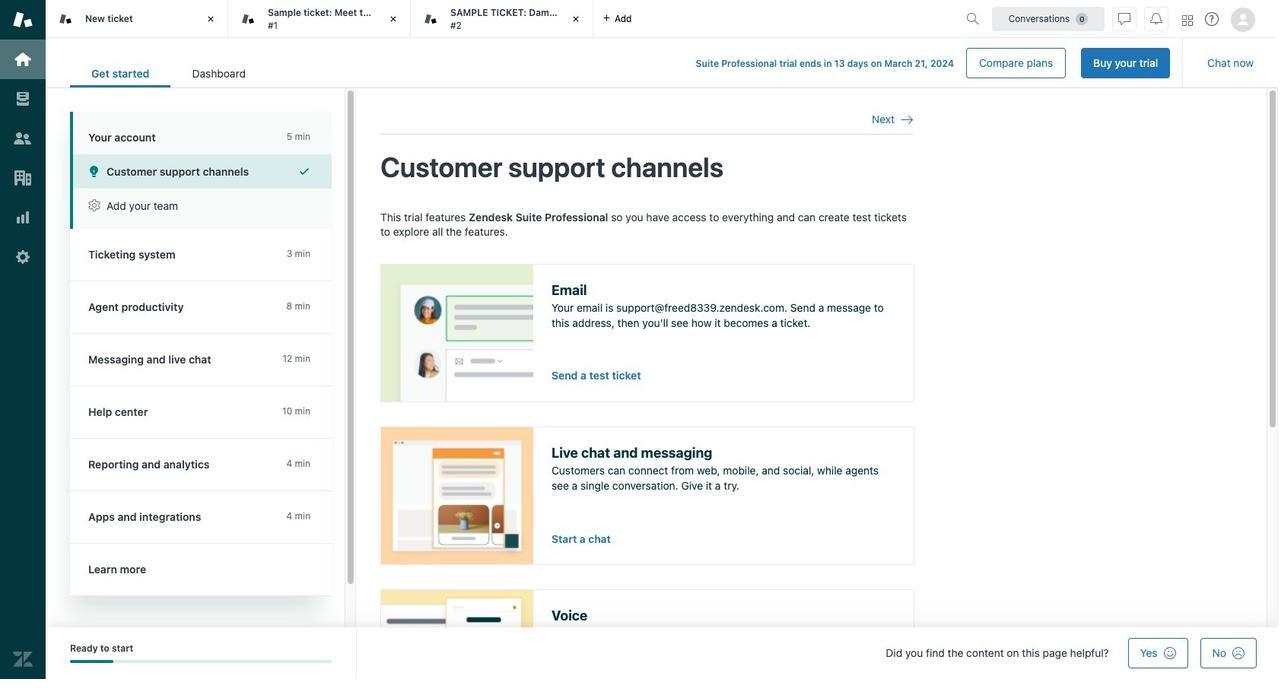 Task type: describe. For each thing, give the bounding box(es) containing it.
customers image
[[13, 129, 33, 148]]

tabs tab list
[[46, 0, 961, 38]]

admin image
[[13, 247, 33, 267]]

example of how the agent accepts an incoming phone call as well as how to log the details of the call. image
[[381, 590, 534, 680]]

button displays agent's chat status as invisible. image
[[1119, 13, 1131, 25]]

2 close image from the left
[[386, 11, 401, 27]]

example of email conversation inside of the ticketing system and the customer is asking the agent about reimbursement policy. image
[[381, 265, 534, 402]]

example of conversation inside of messaging and the customer is asking the agent about changing the size of the retail order. image
[[381, 428, 534, 565]]

progress bar image
[[70, 661, 114, 664]]

March 21, 2024 text field
[[885, 58, 954, 69]]

get started image
[[13, 49, 33, 69]]

main element
[[0, 0, 46, 680]]

notifications image
[[1151, 13, 1163, 25]]

close image
[[569, 11, 584, 27]]



Task type: locate. For each thing, give the bounding box(es) containing it.
organizations image
[[13, 168, 33, 188]]

1 horizontal spatial close image
[[386, 11, 401, 27]]

get help image
[[1206, 12, 1219, 26]]

0 horizontal spatial close image
[[203, 11, 218, 27]]

content-title region
[[381, 150, 913, 185]]

tab
[[46, 0, 228, 38], [228, 0, 411, 38], [411, 0, 594, 38], [171, 59, 267, 88]]

views image
[[13, 89, 33, 109]]

1 close image from the left
[[203, 11, 218, 27]]

heading
[[70, 112, 332, 155]]

progress-bar progress bar
[[70, 661, 332, 664]]

tab list
[[70, 59, 267, 88]]

zendesk products image
[[1183, 15, 1193, 25]]

region
[[381, 210, 915, 680]]

reporting image
[[13, 208, 33, 228]]

zendesk image
[[13, 650, 33, 670]]

close image
[[203, 11, 218, 27], [386, 11, 401, 27]]

footer
[[46, 628, 1279, 680]]

zendesk support image
[[13, 10, 33, 30]]



Task type: vqa. For each thing, say whether or not it's contained in the screenshot.
4th Email field
no



